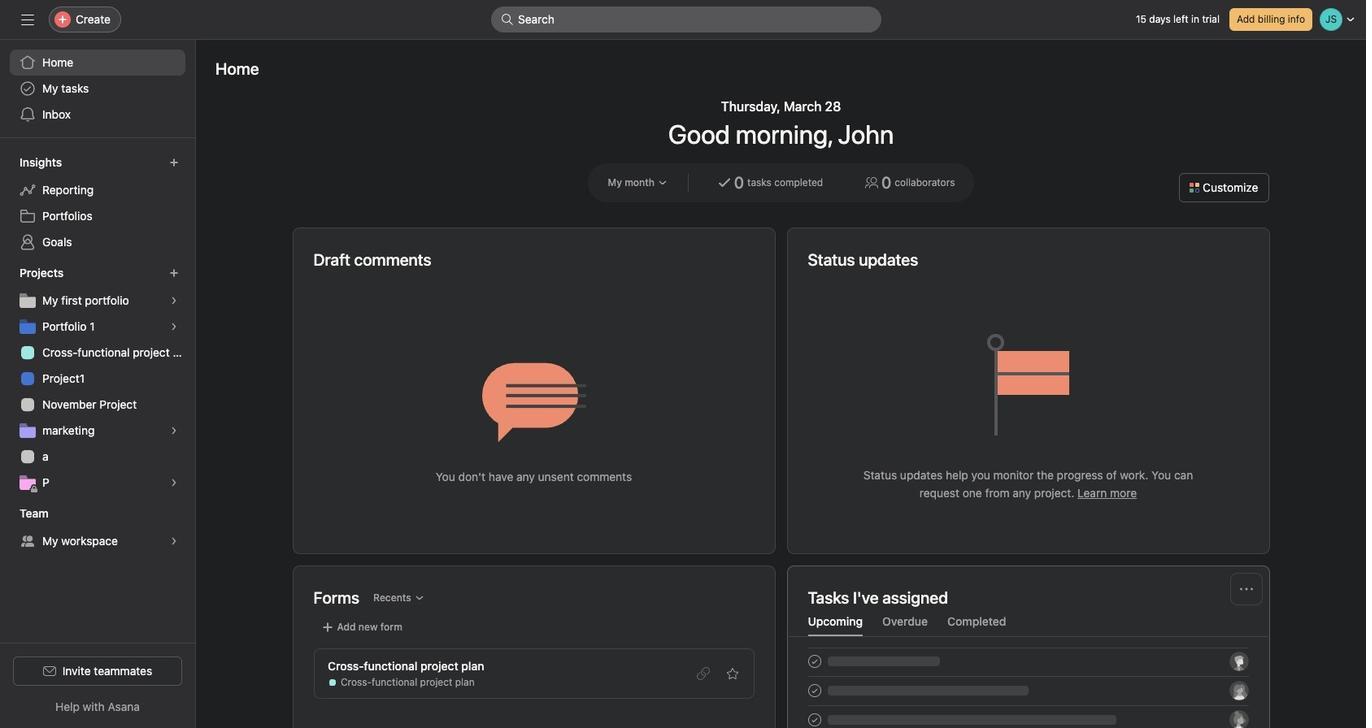 Task type: locate. For each thing, give the bounding box(es) containing it.
new insights image
[[169, 158, 179, 168]]

global element
[[0, 40, 195, 137]]

see details, my first portfolio image
[[169, 296, 179, 306]]

new project or portfolio image
[[169, 268, 179, 278]]

list box
[[491, 7, 881, 33]]

teams element
[[0, 499, 195, 558]]

copy form link image
[[696, 668, 709, 681]]

add to favorites image
[[726, 668, 739, 681]]

prominent image
[[501, 13, 514, 26]]

insights element
[[0, 148, 195, 259]]



Task type: vqa. For each thing, say whether or not it's contained in the screenshot.
PROJECTS element
yes



Task type: describe. For each thing, give the bounding box(es) containing it.
hide sidebar image
[[21, 13, 34, 26]]

see details, p image
[[169, 478, 179, 488]]

see details, portfolio 1 image
[[169, 322, 179, 332]]

projects element
[[0, 259, 195, 499]]

see details, marketing image
[[169, 426, 179, 436]]

actions image
[[1240, 583, 1253, 596]]

see details, my workspace image
[[169, 537, 179, 546]]



